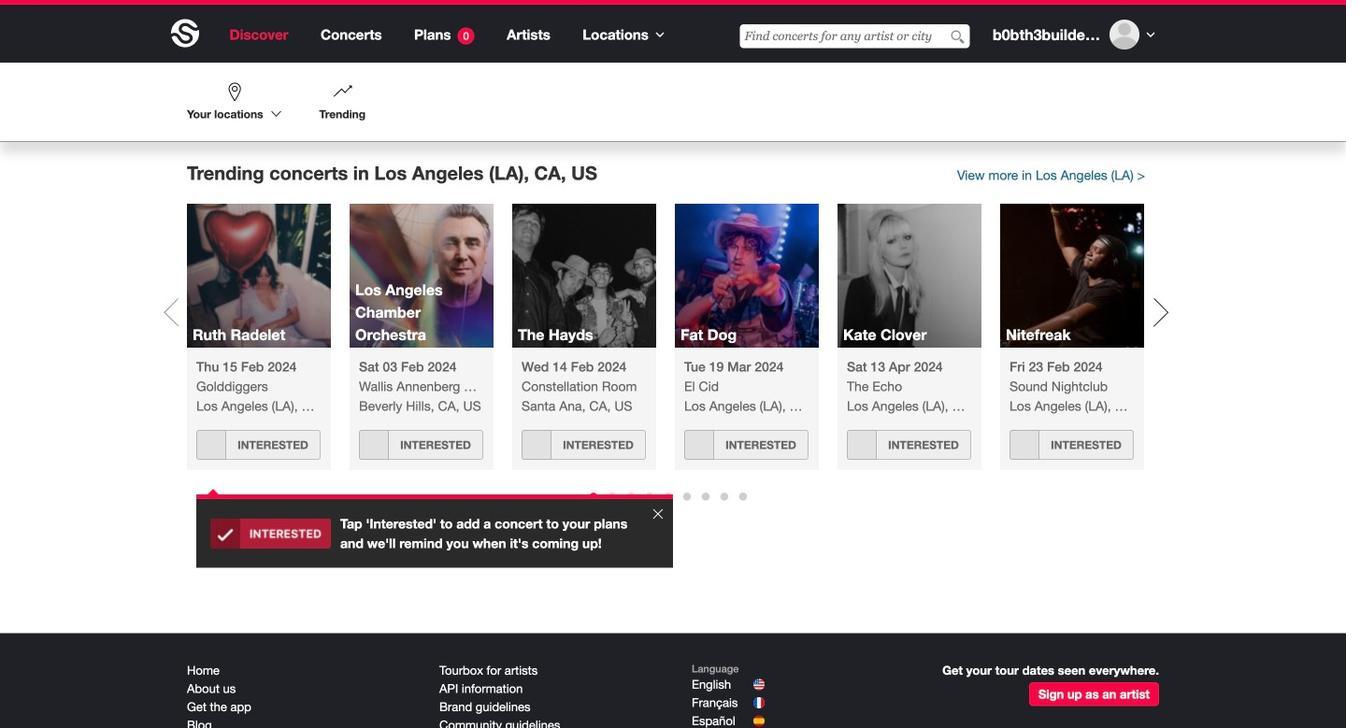 Task type: describe. For each thing, give the bounding box(es) containing it.
search image
[[952, 30, 965, 44]]

interested button image
[[210, 513, 331, 549]]

locations image
[[652, 26, 669, 43]]

Find concerts for any artist or city search field
[[740, 24, 970, 48]]

close image
[[653, 509, 664, 520]]



Task type: locate. For each thing, give the bounding box(es) containing it.
tab list
[[580, 486, 748, 513]]



Task type: vqa. For each thing, say whether or not it's contained in the screenshot.
search icon
yes



